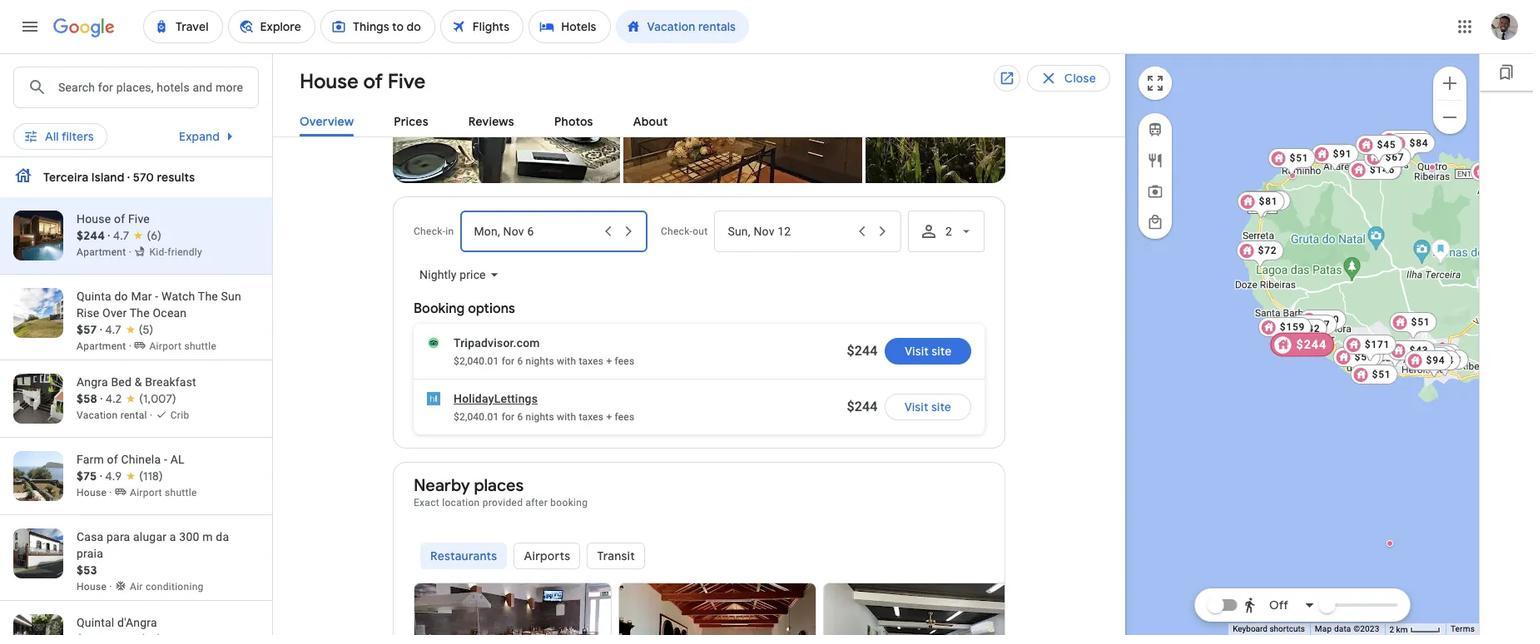 Task type: describe. For each thing, give the bounding box(es) containing it.
$94 link
[[1405, 350, 1452, 370]]

visit site for second visit site button
[[904, 400, 951, 414]]

$142
[[1401, 134, 1426, 145]]

2 list item from the left
[[623, 23, 862, 187]]

$57 inside quinta do mar - watch the sun rise over the ocean $57 ·
[[77, 322, 97, 337]]

airports
[[524, 549, 570, 563]]

view larger map image
[[1145, 73, 1165, 93]]

airport for (5)
[[149, 340, 182, 352]]

$2,040.01 for holidaylettings
[[454, 411, 499, 423]]

$159 link
[[1258, 317, 1312, 337]]

quintal d'angra
[[77, 616, 157, 629]]

casa h'a vista image
[[1387, 540, 1393, 546]]

(1,007)
[[139, 391, 176, 406]]

visit site for 2nd visit site button from the bottom
[[904, 344, 951, 359]]

airport shuttle for (118)
[[130, 487, 197, 499]]

4.2 out of 5 stars from 1,007 reviews image
[[105, 390, 176, 407]]

ocean
[[153, 306, 187, 320]]

$144
[[1429, 354, 1454, 366]]

options
[[468, 300, 515, 317]]

4.9 out of 5 stars from 97 reviews image
[[106, 631, 162, 635]]

rise
[[77, 306, 99, 320]]

photo 6 image
[[623, 23, 862, 183]]

holidaylettings
[[454, 392, 538, 405]]

chinela
[[121, 453, 161, 466]]

$112
[[1259, 194, 1284, 206]]

casa para alugar a 300 m da praia $53
[[77, 530, 229, 578]]

out
[[693, 226, 708, 237]]

check- for in
[[414, 226, 446, 237]]

quinta da nasce água image
[[1439, 341, 1446, 347]]

$86 link
[[1414, 343, 1461, 372]]

photo 5 image
[[381, 23, 620, 183]]

$159
[[1280, 321, 1305, 333]]

house of five $244 ·
[[77, 212, 150, 243]]

terceira island · 570 results heading
[[43, 167, 195, 187]]

photo 7 image
[[866, 23, 1105, 183]]

$84
[[1410, 137, 1429, 149]]

Search for places, hotels and more text field
[[57, 67, 258, 107]]

$75
[[77, 469, 97, 484]]

off
[[1269, 598, 1288, 613]]

house of five
[[300, 69, 425, 94]]

open in new tab image
[[999, 70, 1015, 86]]

4.7 for $244
[[113, 228, 129, 243]]

©2023
[[1354, 624, 1380, 633]]

tripadvisor.com
[[454, 336, 540, 350]]

$127
[[1429, 354, 1454, 366]]

crib
[[170, 410, 189, 421]]

1 vertical spatial the
[[130, 306, 150, 320]]

house · for air conditioning
[[77, 581, 115, 593]]

2 visit site button from the top
[[884, 394, 971, 420]]

(118)
[[139, 469, 163, 484]]

conditioning
[[146, 581, 204, 593]]

island · 570
[[91, 170, 154, 185]]

2 km
[[1390, 625, 1410, 634]]

2 for 2
[[945, 225, 952, 238]]

booking options
[[414, 300, 515, 317]]

vacation
[[77, 410, 118, 421]]

$146
[[1370, 164, 1395, 175]]

of for house of five
[[363, 69, 383, 94]]

café quinas  , 4.8 out of 5 stars from 97 reviews , restaurant,  10 min by taxi list item
[[618, 583, 817, 635]]

1 visit site button from the top
[[884, 338, 971, 365]]

1 horizontal spatial the
[[198, 290, 218, 303]]

$304 link
[[1349, 159, 1403, 179]]

casa
[[77, 530, 104, 544]]

$60
[[1321, 313, 1340, 325]]

snack-bar criscilia, lda.  , 4.4 out of 5 stars from 109 reviews , restaurant,  10 min by taxi list item
[[823, 583, 1021, 635]]

check- for out
[[661, 226, 693, 237]]

airport shuttle for (5)
[[149, 340, 216, 352]]

nightly
[[419, 268, 457, 282]]

angra bed & breakfast $58 ·
[[77, 375, 196, 406]]

holidaylettings $2,040.01 for 6 nights with taxes + fees
[[454, 392, 634, 423]]

$72
[[1258, 244, 1277, 256]]

$67
[[1385, 151, 1405, 163]]

after
[[526, 497, 548, 509]]

· inside quinta do mar - watch the sun rise over the ocean $57 ·
[[100, 322, 102, 337]]

of for house of five $244 ·
[[114, 212, 125, 226]]

quinta rico image
[[1429, 164, 1436, 170]]

$304
[[1371, 164, 1396, 175]]

all filters
[[45, 129, 94, 144]]

$171 link
[[1343, 334, 1397, 362]]

restaurants
[[430, 549, 497, 563]]

$58 inside angra bed & breakfast $58 ·
[[77, 391, 97, 406]]

vacation rental ·
[[77, 410, 155, 421]]

$114
[[1390, 344, 1415, 356]]

2 site from the top
[[931, 400, 951, 414]]

of for farm of chinela - al $75 ·
[[107, 453, 118, 466]]

house for house of five $244 ·
[[77, 212, 111, 226]]

shuttle for (118)
[[165, 487, 197, 499]]

filters
[[62, 129, 94, 144]]

2 button
[[908, 211, 985, 252]]

keyboard shortcuts button
[[1233, 623, 1305, 635]]

fees for tripadvisor.com
[[615, 355, 634, 367]]

4.7 for $57
[[105, 322, 121, 337]]

m
[[202, 530, 213, 544]]

terceira island · 570 results
[[43, 170, 195, 185]]

transit
[[597, 549, 635, 563]]

$91 link
[[1311, 144, 1359, 172]]

$42 link
[[1280, 318, 1327, 347]]

6 for holidaylettings
[[517, 411, 523, 423]]

kid-friendly
[[149, 246, 202, 258]]

terms link
[[1451, 624, 1475, 633]]

4.9 out of 5 stars from 118 reviews image
[[105, 468, 163, 484]]

apartment · for $57
[[77, 340, 134, 352]]

keyboard shortcuts
[[1233, 624, 1305, 633]]

tripadvisor.com $2,040.01 for 6 nights with taxes + fees
[[454, 336, 634, 367]]

· inside farm of chinela - al $75 ·
[[100, 469, 102, 484]]

all
[[45, 129, 59, 144]]

$86
[[1435, 347, 1454, 359]]

provided
[[483, 497, 523, 509]]

over
[[102, 306, 127, 320]]

d'angra
[[117, 616, 157, 629]]

house of five heading
[[286, 67, 425, 95]]

$42
[[1301, 323, 1320, 334]]

quinta rico - house ii image
[[1429, 164, 1436, 170]]

close
[[1064, 71, 1096, 86]]

1 list item from the left
[[381, 23, 620, 187]]

all filters button
[[13, 117, 107, 156]]

results
[[157, 170, 195, 185]]

photos
[[554, 114, 593, 129]]

$91
[[1333, 148, 1352, 159]]

algar do carvão image
[[1431, 238, 1450, 265]]

apartment · for $244
[[77, 246, 134, 258]]

prices
[[394, 114, 428, 129]]

off button
[[1239, 585, 1320, 625]]

6 for tripadvisor.com
[[517, 355, 523, 367]]

$142 link
[[1379, 129, 1433, 158]]

nearby
[[414, 475, 470, 496]]



Task type: locate. For each thing, give the bounding box(es) containing it.
0 vertical spatial the
[[198, 290, 218, 303]]

0 vertical spatial 6
[[517, 355, 523, 367]]

casa do chafariz image
[[1289, 172, 1296, 179]]

close button
[[1027, 65, 1110, 92]]

· inside angra bed & breakfast $58 ·
[[100, 391, 103, 406]]

Check-in text field
[[474, 211, 598, 251]]

para
[[107, 530, 130, 544]]

1 vertical spatial nights
[[526, 411, 554, 423]]

1 horizontal spatial check-
[[661, 226, 693, 237]]

1 vertical spatial airport
[[130, 487, 162, 499]]

$2,040.01 down tripadvisor.com
[[454, 355, 499, 367]]

overview
[[300, 114, 354, 129]]

list
[[414, 579, 1021, 635]]

with for tripadvisor.com
[[557, 355, 576, 367]]

site
[[931, 344, 951, 359], [931, 400, 951, 414]]

nightly price button
[[406, 255, 512, 295]]

1 vertical spatial 4.7
[[105, 322, 121, 337]]

alugar
[[133, 530, 167, 544]]

4.7 left (6) at the top left of the page
[[113, 228, 129, 243]]

1 vertical spatial visit
[[904, 400, 928, 414]]

+
[[606, 355, 612, 367], [606, 411, 612, 423]]

2 nights from the top
[[526, 411, 554, 423]]

0 horizontal spatial house
[[77, 212, 111, 226]]

house · down $75
[[77, 487, 115, 499]]

house · for airport shuttle
[[77, 487, 115, 499]]

five inside heading
[[388, 69, 425, 94]]

&
[[135, 375, 142, 389]]

house inside house of five $244 ·
[[77, 212, 111, 226]]

booking
[[550, 497, 588, 509]]

0 vertical spatial airport shuttle
[[149, 340, 216, 352]]

five up prices
[[388, 69, 425, 94]]

1 vertical spatial airport shuttle
[[130, 487, 197, 499]]

2 vertical spatial of
[[107, 453, 118, 466]]

0 vertical spatial $58
[[1443, 353, 1462, 365]]

2 + from the top
[[606, 411, 612, 423]]

km
[[1396, 625, 1408, 634]]

- inside farm of chinela - al $75 ·
[[164, 453, 167, 466]]

· left 4.9
[[100, 469, 102, 484]]

for
[[502, 355, 515, 367], [502, 411, 515, 423]]

$94
[[1426, 354, 1445, 366]]

0 horizontal spatial the
[[130, 306, 150, 320]]

1 vertical spatial for
[[502, 411, 515, 423]]

0 vertical spatial for
[[502, 355, 515, 367]]

1 vertical spatial shuttle
[[165, 487, 197, 499]]

airport down (118)
[[130, 487, 162, 499]]

+ for holidaylettings
[[606, 411, 612, 423]]

1 horizontal spatial house
[[300, 69, 359, 94]]

0 vertical spatial taxes
[[579, 355, 604, 367]]

2 with from the top
[[557, 411, 576, 423]]

2
[[945, 225, 952, 238], [1390, 625, 1394, 634]]

$51
[[1290, 152, 1309, 164], [1411, 316, 1430, 328], [1358, 350, 1377, 362], [1426, 351, 1445, 362], [1372, 368, 1391, 380]]

visit site
[[904, 344, 951, 359], [904, 400, 951, 414]]

1 site from the top
[[931, 344, 951, 359]]

air
[[130, 581, 143, 593]]

1 horizontal spatial five
[[388, 69, 425, 94]]

$244 link
[[1270, 332, 1335, 356]]

visit
[[904, 344, 928, 359], [904, 400, 928, 414]]

4.7 out of 5 stars from 5 reviews image
[[105, 321, 153, 338]]

Check-out text field
[[728, 211, 851, 251]]

1 fees from the top
[[615, 355, 634, 367]]

- inside quinta do mar - watch the sun rise over the ocean $57 ·
[[155, 290, 158, 303]]

$243 link
[[1277, 334, 1330, 354]]

of inside house of five $244 ·
[[114, 212, 125, 226]]

3 list item from the left
[[866, 23, 1105, 187]]

1 vertical spatial house ·
[[77, 581, 115, 593]]

1 for from the top
[[502, 355, 515, 367]]

1 vertical spatial of
[[114, 212, 125, 226]]

five up 4.7 out of 5 stars from 6 reviews image
[[128, 212, 150, 226]]

five for house of five $244 ·
[[128, 212, 150, 226]]

expand
[[179, 129, 220, 144]]

with
[[557, 355, 576, 367], [557, 411, 576, 423]]

kid-
[[149, 246, 167, 258]]

0 vertical spatial 2
[[945, 225, 952, 238]]

0 vertical spatial -
[[155, 290, 158, 303]]

6 inside "tripadvisor.com $2,040.01 for 6 nights with taxes + fees"
[[517, 355, 523, 367]]

the down mar
[[130, 306, 150, 320]]

6 down tripadvisor.com
[[517, 355, 523, 367]]

1 vertical spatial five
[[128, 212, 150, 226]]

da
[[216, 530, 229, 544]]

2 for from the top
[[502, 411, 515, 423]]

sun
[[221, 290, 241, 303]]

1 vertical spatial 6
[[517, 411, 523, 423]]

1 + from the top
[[606, 355, 612, 367]]

friendly
[[167, 246, 202, 258]]

0 vertical spatial of
[[363, 69, 383, 94]]

1 with from the top
[[557, 355, 576, 367]]

1 vertical spatial with
[[557, 411, 576, 423]]

$114 link
[[1368, 340, 1422, 368]]

five for house of five
[[388, 69, 425, 94]]

1 apartment · from the top
[[77, 246, 134, 258]]

for down the holidaylettings
[[502, 411, 515, 423]]

nights inside the holidaylettings $2,040.01 for 6 nights with taxes + fees
[[526, 411, 554, 423]]

list item
[[381, 23, 620, 187], [623, 23, 862, 187], [866, 23, 1105, 187]]

2 visit site from the top
[[904, 400, 951, 414]]

taxes inside "tripadvisor.com $2,040.01 for 6 nights with taxes + fees"
[[579, 355, 604, 367]]

shortcuts
[[1270, 624, 1305, 633]]

0 vertical spatial five
[[388, 69, 425, 94]]

$2,040.01 down the holidaylettings
[[454, 411, 499, 423]]

0 vertical spatial house
[[300, 69, 359, 94]]

6
[[517, 355, 523, 367], [517, 411, 523, 423]]

with down "tripadvisor.com $2,040.01 for 6 nights with taxes + fees"
[[557, 411, 576, 423]]

0 horizontal spatial five
[[128, 212, 150, 226]]

- for (118)
[[164, 453, 167, 466]]

· inside house of five $244 ·
[[108, 228, 110, 243]]

- left al
[[164, 453, 167, 466]]

0 vertical spatial airport
[[149, 340, 182, 352]]

nights down the holidaylettings
[[526, 411, 554, 423]]

$67 link
[[1364, 147, 1411, 175]]

nearby places exact location provided after booking
[[414, 475, 588, 509]]

airport for (118)
[[130, 487, 162, 499]]

1 horizontal spatial -
[[164, 453, 167, 466]]

1 vertical spatial -
[[164, 453, 167, 466]]

0 horizontal spatial -
[[155, 290, 158, 303]]

· left 4.2
[[100, 391, 103, 406]]

1 visit site from the top
[[904, 344, 951, 359]]

the left sun
[[198, 290, 218, 303]]

zoom in map image
[[1440, 73, 1460, 93]]

$60 link
[[1299, 309, 1346, 338]]

1 vertical spatial taxes
[[579, 411, 604, 423]]

apartment · down house of five $244 ·
[[77, 246, 134, 258]]

taxes down "tripadvisor.com $2,040.01 for 6 nights with taxes + fees"
[[579, 411, 604, 423]]

2 $2,040.01 from the top
[[454, 411, 499, 423]]

farm
[[77, 453, 104, 466]]

angra
[[77, 375, 108, 389]]

photos list
[[381, 23, 1105, 201]]

airport shuttle down (118)
[[130, 487, 197, 499]]

house · down $53
[[77, 581, 115, 593]]

$2,040.01 for tripadvisor.com
[[454, 355, 499, 367]]

0 horizontal spatial list item
[[381, 23, 620, 187]]

1 $2,040.01 from the top
[[454, 355, 499, 367]]

of inside farm of chinela - al $75 ·
[[107, 453, 118, 466]]

2 taxes from the top
[[579, 411, 604, 423]]

2 for 2 km
[[1390, 625, 1394, 634]]

with up the holidaylettings $2,040.01 for 6 nights with taxes + fees
[[557, 355, 576, 367]]

2 visit from the top
[[904, 400, 928, 414]]

2 horizontal spatial list item
[[866, 23, 1105, 187]]

for inside the holidaylettings $2,040.01 for 6 nights with taxes + fees
[[502, 411, 515, 423]]

2 fees from the top
[[615, 411, 634, 423]]

6 inside the holidaylettings $2,040.01 for 6 nights with taxes + fees
[[517, 411, 523, 423]]

1 vertical spatial $2,040.01
[[454, 411, 499, 423]]

of inside house of five heading
[[363, 69, 383, 94]]

fees for holidaylettings
[[615, 411, 634, 423]]

300
[[179, 530, 199, 544]]

breakfast
[[145, 375, 196, 389]]

price
[[460, 268, 486, 282]]

overview tab
[[300, 107, 354, 137]]

$53
[[77, 563, 97, 578]]

taxes for holidaylettings
[[579, 411, 604, 423]]

$243
[[1298, 338, 1324, 350]]

1 vertical spatial apartment ·
[[77, 340, 134, 352]]

2 check- from the left
[[661, 226, 693, 237]]

· left 4.7 out of 5 stars from 6 reviews image
[[108, 228, 110, 243]]

2 inside button
[[1390, 625, 1394, 634]]

1 vertical spatial house
[[77, 212, 111, 226]]

2 6 from the top
[[517, 411, 523, 423]]

nights for holidaylettings
[[526, 411, 554, 423]]

with inside the holidaylettings $2,040.01 for 6 nights with taxes + fees
[[557, 411, 576, 423]]

shuttle down al
[[165, 487, 197, 499]]

$58 link
[[1421, 349, 1469, 377]]

+ inside the holidaylettings $2,040.01 for 6 nights with taxes + fees
[[606, 411, 612, 423]]

1 vertical spatial fees
[[615, 411, 634, 423]]

0 vertical spatial visit site button
[[884, 338, 971, 365]]

apartment · down 4.7 out of 5 stars from 5 reviews image
[[77, 340, 134, 352]]

fees inside the holidaylettings $2,040.01 for 6 nights with taxes + fees
[[615, 411, 634, 423]]

quintal d'angra link
[[0, 601, 272, 635]]

praia
[[77, 547, 103, 560]]

apartment ·
[[77, 246, 134, 258], [77, 340, 134, 352]]

1 vertical spatial $58
[[77, 391, 97, 406]]

places
[[474, 475, 524, 496]]

do
[[114, 290, 128, 303]]

house down the terceira island · 570 results heading
[[77, 212, 111, 226]]

fees inside "tripadvisor.com $2,040.01 for 6 nights with taxes + fees"
[[615, 355, 634, 367]]

- for (5)
[[155, 290, 158, 303]]

6 down the holidaylettings
[[517, 411, 523, 423]]

$2,040.01
[[454, 355, 499, 367], [454, 411, 499, 423]]

0 vertical spatial nights
[[526, 355, 554, 367]]

with for holidaylettings
[[557, 411, 576, 423]]

0 vertical spatial visit
[[904, 344, 928, 359]]

house
[[300, 69, 359, 94], [77, 212, 111, 226]]

shuttle for (5)
[[184, 340, 216, 352]]

$2,040.01 inside the holidaylettings $2,040.01 for 6 nights with taxes + fees
[[454, 411, 499, 423]]

$43
[[1410, 344, 1429, 356]]

0 vertical spatial fees
[[615, 355, 634, 367]]

of
[[363, 69, 383, 94], [114, 212, 125, 226], [107, 453, 118, 466]]

$43 link
[[1388, 340, 1435, 368]]

0 vertical spatial with
[[557, 355, 576, 367]]

$45
[[1377, 139, 1396, 150]]

map region
[[977, 0, 1533, 635]]

4.7 out of 5 stars from 6 reviews image
[[113, 227, 161, 244]]

1 vertical spatial +
[[606, 411, 612, 423]]

shuttle down ocean
[[184, 340, 216, 352]]

nights up the holidaylettings $2,040.01 for 6 nights with taxes + fees
[[526, 355, 554, 367]]

taxes inside the holidaylettings $2,040.01 for 6 nights with taxes + fees
[[579, 411, 604, 423]]

+ inside "tripadvisor.com $2,040.01 for 6 nights with taxes + fees"
[[606, 355, 612, 367]]

1 horizontal spatial list item
[[623, 23, 862, 187]]

1 vertical spatial visit site button
[[884, 394, 971, 420]]

por do sol  , 4.3 out of 5 stars from 438 reviews , restaurant,  10 min by taxi list item
[[414, 583, 612, 635]]

with inside "tripadvisor.com $2,040.01 for 6 nights with taxes + fees"
[[557, 355, 576, 367]]

for for holidaylettings
[[502, 411, 515, 423]]

1 vertical spatial site
[[931, 400, 951, 414]]

1 taxes from the top
[[579, 355, 604, 367]]

quintal
[[77, 616, 114, 629]]

five inside house of five $244 ·
[[128, 212, 150, 226]]

nights inside "tripadvisor.com $2,040.01 for 6 nights with taxes + fees"
[[526, 355, 554, 367]]

(5)
[[139, 322, 153, 337]]

house up overview
[[300, 69, 359, 94]]

1 check- from the left
[[414, 226, 446, 237]]

reviews
[[468, 114, 514, 129]]

0 vertical spatial apartment ·
[[77, 246, 134, 258]]

2 apartment · from the top
[[77, 340, 134, 352]]

map
[[1315, 624, 1332, 633]]

map data ©2023
[[1315, 624, 1380, 633]]

exact
[[414, 497, 439, 509]]

+ for tripadvisor.com
[[606, 355, 612, 367]]

$81 link
[[1237, 191, 1285, 219]]

taxes up the holidaylettings $2,040.01 for 6 nights with taxes + fees
[[579, 355, 604, 367]]

0 vertical spatial +
[[606, 355, 612, 367]]

0 vertical spatial 4.7
[[113, 228, 129, 243]]

$127 link
[[1407, 350, 1461, 378]]

-
[[155, 290, 158, 303], [164, 453, 167, 466]]

4.7 down over on the left of the page
[[105, 322, 121, 337]]

$2,040.01 inside "tripadvisor.com $2,040.01 for 6 nights with taxes + fees"
[[454, 355, 499, 367]]

$58 inside map region
[[1443, 353, 1462, 365]]

0 vertical spatial $2,040.01
[[454, 355, 499, 367]]

1 horizontal spatial $58
[[1443, 353, 1462, 365]]

1 6 from the top
[[517, 355, 523, 367]]

2 house · from the top
[[77, 581, 115, 593]]

1 visit from the top
[[904, 344, 928, 359]]

quinta
[[77, 290, 111, 303]]

location
[[442, 497, 480, 509]]

for down tripadvisor.com
[[502, 355, 515, 367]]

tab list
[[273, 101, 1125, 137]]

keyboard
[[1233, 624, 1268, 633]]

2 inside popup button
[[945, 225, 952, 238]]

1 vertical spatial visit site
[[904, 400, 951, 414]]

$146 link
[[1348, 159, 1402, 179]]

0 horizontal spatial $58
[[77, 391, 97, 406]]

1 nights from the top
[[526, 355, 554, 367]]

- right mar
[[155, 290, 158, 303]]

0 horizontal spatial check-
[[414, 226, 446, 237]]

$171
[[1365, 338, 1390, 350]]

house inside heading
[[300, 69, 359, 94]]

main menu image
[[20, 17, 40, 37]]

1 horizontal spatial 2
[[1390, 625, 1394, 634]]

0 vertical spatial site
[[931, 344, 951, 359]]

0 horizontal spatial 2
[[945, 225, 952, 238]]

a
[[170, 530, 176, 544]]

$244 inside map region
[[1296, 337, 1327, 351]]

0 vertical spatial house ·
[[77, 487, 115, 499]]

house for house of five
[[300, 69, 359, 94]]

$244 inside house of five $244 ·
[[77, 228, 105, 243]]

taxes
[[579, 355, 604, 367], [579, 411, 604, 423]]

airport shuttle down ocean
[[149, 340, 216, 352]]

$112 link
[[1237, 190, 1291, 218]]

taxes for tripadvisor.com
[[579, 355, 604, 367]]

airport down (5)
[[149, 340, 182, 352]]

for for tripadvisor.com
[[502, 355, 515, 367]]

terms
[[1451, 624, 1475, 633]]

data
[[1334, 624, 1351, 633]]

· left 4.7 out of 5 stars from 5 reviews image
[[100, 322, 102, 337]]

1 vertical spatial 2
[[1390, 625, 1394, 634]]

1 house · from the top
[[77, 487, 115, 499]]

zoom out map image
[[1440, 107, 1460, 127]]

$80 link
[[1410, 345, 1457, 373]]

mar
[[131, 290, 152, 303]]

terceira
[[43, 170, 89, 185]]

0 vertical spatial visit site
[[904, 344, 951, 359]]

0 vertical spatial shuttle
[[184, 340, 216, 352]]

for inside "tripadvisor.com $2,040.01 for 6 nights with taxes + fees"
[[502, 355, 515, 367]]

nights for tripadvisor.com
[[526, 355, 554, 367]]

tab list containing overview
[[273, 101, 1125, 137]]



Task type: vqa. For each thing, say whether or not it's contained in the screenshot.
online
no



